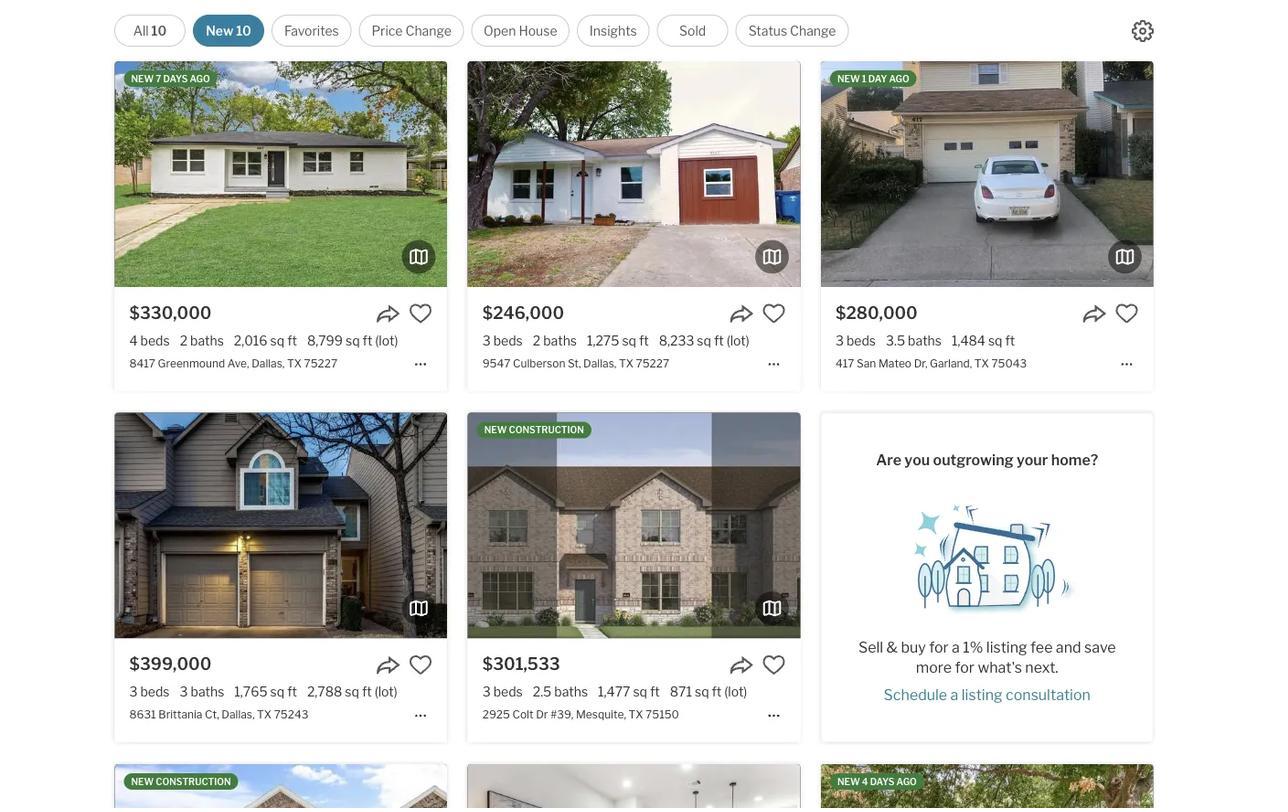 Task type: vqa. For each thing, say whether or not it's contained in the screenshot.
Change
yes



Task type: describe. For each thing, give the bounding box(es) containing it.
sq for 871
[[695, 684, 709, 700]]

baths for $399,000
[[191, 684, 224, 700]]

Favorites radio
[[272, 15, 352, 47]]

$301,533
[[483, 654, 560, 674]]

price change
[[372, 23, 452, 38]]

(lot) for $246,000
[[727, 333, 750, 348]]

new construction for photo of 2925 colt dr #39, mesquite, tx 75150
[[484, 425, 584, 436]]

new 7 days ago
[[131, 73, 210, 84]]

new for $330,000
[[131, 73, 154, 84]]

8631 brittania ct, dallas, tx 75243
[[129, 708, 308, 721]]

1,765
[[234, 684, 268, 700]]

ft for 1,477 sq ft
[[650, 684, 660, 700]]

Open House radio
[[472, 15, 570, 47]]

9547
[[483, 356, 511, 370]]

8417
[[129, 356, 155, 370]]

$399,000
[[129, 654, 211, 674]]

1,484
[[952, 333, 986, 348]]

2925
[[483, 708, 510, 721]]

ft for 2,788 sq ft (lot)
[[362, 684, 372, 700]]

change for status change
[[790, 23, 836, 38]]

$280,000
[[836, 303, 918, 323]]

2 baths for $330,000
[[180, 333, 224, 348]]

3.5 baths
[[886, 333, 942, 348]]

mesquite,
[[576, 708, 626, 721]]

417 san mateo dr, garland, tx 75043
[[836, 356, 1027, 370]]

sq for 1,477
[[633, 684, 647, 700]]

10 for all 10
[[151, 23, 167, 38]]

photo of 8417 greenmound ave, dallas, tx 75227 image
[[115, 61, 447, 287]]

8631
[[129, 708, 156, 721]]

tx for $246,000
[[619, 356, 634, 370]]

consultation
[[1006, 686, 1091, 704]]

Sold radio
[[657, 15, 728, 47]]

photo of 2925 colt dr #39, mesquite, tx 75150 image
[[468, 413, 800, 639]]

871 sq ft (lot)
[[670, 684, 747, 700]]

75227 for $330,000
[[304, 356, 338, 370]]

tx for $330,000
[[287, 356, 302, 370]]

beds for $280,000
[[847, 333, 876, 348]]

beds for $301,533
[[493, 684, 523, 700]]

favorites
[[284, 23, 339, 38]]

2 for $330,000
[[180, 333, 187, 348]]

san
[[857, 356, 876, 370]]

baths for $330,000
[[190, 333, 224, 348]]

new for $301,533
[[484, 425, 507, 436]]

ft for 8,233 sq ft (lot)
[[714, 333, 724, 348]]

all
[[133, 23, 149, 38]]

favorite button checkbox for $399,000
[[409, 653, 432, 677]]

3 for $280,000
[[836, 333, 844, 348]]

1 vertical spatial for
[[955, 658, 975, 676]]

status
[[749, 23, 787, 38]]

are you outgrowing your home?
[[876, 451, 1098, 469]]

colt
[[512, 708, 534, 721]]

photo of 2848 ava ln, dallas, tx 75227 image
[[821, 764, 1153, 808]]

new construction for photo of 2921 colt dr #39, mesquite, tx 75150
[[131, 776, 231, 787]]

all 10
[[133, 23, 167, 38]]

favorite button image for $246,000
[[762, 302, 786, 326]]

baths for $246,000
[[543, 333, 577, 348]]

insights
[[590, 23, 637, 38]]

outgrowing
[[933, 451, 1014, 469]]

2.5
[[533, 684, 552, 700]]

2,788
[[307, 684, 342, 700]]

new
[[206, 23, 233, 38]]

tx for $399,000
[[257, 708, 272, 721]]

dr
[[536, 708, 548, 721]]

3 beds for $399,000
[[129, 684, 170, 700]]

sq for 1,484
[[988, 333, 1003, 348]]

open
[[484, 23, 516, 38]]

1
[[862, 73, 867, 84]]

dallas, for $246,000
[[583, 356, 617, 370]]

ago for $330,000
[[190, 73, 210, 84]]

75227 for $246,000
[[636, 356, 669, 370]]

beds for $246,000
[[493, 333, 523, 348]]

2,016
[[234, 333, 268, 348]]

favorite button checkbox for $330,000
[[409, 302, 432, 326]]

st,
[[568, 356, 581, 370]]

3 beds for $246,000
[[483, 333, 523, 348]]

8417 greenmound ave, dallas, tx 75227
[[129, 356, 338, 370]]

&
[[887, 638, 898, 656]]

3.5
[[886, 333, 905, 348]]

garland,
[[930, 356, 972, 370]]

3 beds for $301,533
[[483, 684, 523, 700]]

fee
[[1031, 638, 1053, 656]]

New radio
[[193, 15, 264, 47]]

favorite button image for $280,000
[[1115, 302, 1139, 326]]

All radio
[[114, 15, 186, 47]]

8,233
[[659, 333, 694, 348]]

favorite button checkbox for $246,000
[[762, 302, 786, 326]]

Status Change radio
[[736, 15, 849, 47]]

change for price change
[[406, 23, 452, 38]]

you
[[905, 451, 930, 469]]

are
[[876, 451, 902, 469]]

sq for 1,765
[[270, 684, 285, 700]]

2,788 sq ft (lot)
[[307, 684, 398, 700]]

$330,000
[[129, 303, 212, 323]]

2.5 baths
[[533, 684, 588, 700]]

sold
[[679, 23, 706, 38]]

75043
[[992, 356, 1027, 370]]

buy
[[901, 638, 926, 656]]

and
[[1056, 638, 1081, 656]]

a inside sell & buy for a 1% listing fee and save more for what's next.
[[952, 638, 960, 656]]

1,484 sq ft
[[952, 333, 1015, 348]]

construction for photo of 2921 colt dr #39, mesquite, tx 75150
[[156, 776, 231, 787]]

new 10
[[206, 23, 251, 38]]

10 for new 10
[[236, 23, 251, 38]]

beds for $330,000
[[140, 333, 170, 348]]

1%
[[963, 638, 983, 656]]

1,765 sq ft
[[234, 684, 297, 700]]

home?
[[1051, 451, 1098, 469]]

favorite button image for $399,000
[[409, 653, 432, 677]]

ft for 2,016 sq ft
[[287, 333, 297, 348]]

3 up brittania
[[180, 684, 188, 700]]

ago for $280,000
[[889, 73, 910, 84]]

2925 colt dr #39, mesquite, tx 75150
[[483, 708, 679, 721]]

Price Change radio
[[359, 15, 464, 47]]

new for $280,000
[[838, 73, 860, 84]]

schedule
[[884, 686, 947, 704]]

8,233 sq ft (lot)
[[659, 333, 750, 348]]

1,477 sq ft
[[598, 684, 660, 700]]



Task type: locate. For each thing, give the bounding box(es) containing it.
0 vertical spatial a
[[952, 638, 960, 656]]

photo of 7408 coronado way, dallas, tx 75214 image
[[468, 764, 800, 808]]

2 up greenmound at the left top of page
[[180, 333, 187, 348]]

ft for 1,275 sq ft
[[639, 333, 649, 348]]

dallas, for $330,000
[[252, 356, 285, 370]]

0 vertical spatial listing
[[986, 638, 1027, 656]]

0 horizontal spatial days
[[163, 73, 188, 84]]

1 horizontal spatial 2 baths
[[533, 333, 577, 348]]

sq for 8,233
[[697, 333, 711, 348]]

871
[[670, 684, 692, 700]]

3 up 417
[[836, 333, 844, 348]]

1 horizontal spatial 10
[[236, 23, 251, 38]]

listing down the what's
[[962, 686, 1003, 704]]

4 beds
[[129, 333, 170, 348]]

(lot) for $399,000
[[375, 684, 398, 700]]

3 for $399,000
[[129, 684, 138, 700]]

for down 1%
[[955, 658, 975, 676]]

sq for 1,275
[[622, 333, 636, 348]]

favorite button checkbox for $301,533
[[762, 653, 786, 677]]

construction down culberson
[[509, 425, 584, 436]]

baths for $301,533
[[554, 684, 588, 700]]

1 horizontal spatial new construction
[[484, 425, 584, 436]]

2 75227 from the left
[[636, 356, 669, 370]]

sq right 871
[[695, 684, 709, 700]]

3 beds
[[483, 333, 523, 348], [836, 333, 876, 348], [129, 684, 170, 700], [483, 684, 523, 700]]

0 vertical spatial days
[[163, 73, 188, 84]]

listing inside sell & buy for a 1% listing fee and save more for what's next.
[[986, 638, 1027, 656]]

what's
[[978, 658, 1022, 676]]

2 2 baths from the left
[[533, 333, 577, 348]]

favorite button checkbox for $280,000
[[1115, 302, 1139, 326]]

1,477
[[598, 684, 630, 700]]

3 beds up san
[[836, 333, 876, 348]]

ft for 1,765 sq ft
[[287, 684, 297, 700]]

beds for $399,000
[[140, 684, 170, 700]]

2 baths up culberson
[[533, 333, 577, 348]]

change inside status change option
[[790, 23, 836, 38]]

1 horizontal spatial days
[[870, 776, 895, 787]]

1 vertical spatial listing
[[962, 686, 1003, 704]]

sq right 2,016
[[270, 333, 285, 348]]

75227 down 8,799
[[304, 356, 338, 370]]

photo of 417 san mateo dr, garland, tx 75043 image
[[821, 61, 1153, 287]]

sq
[[270, 333, 285, 348], [346, 333, 360, 348], [622, 333, 636, 348], [697, 333, 711, 348], [988, 333, 1003, 348], [270, 684, 285, 700], [345, 684, 359, 700], [633, 684, 647, 700], [695, 684, 709, 700]]

new construction down culberson
[[484, 425, 584, 436]]

change right 'status'
[[790, 23, 836, 38]]

ft for 1,484 sq ft
[[1005, 333, 1015, 348]]

1 change from the left
[[406, 23, 452, 38]]

change
[[406, 23, 452, 38], [790, 23, 836, 38]]

(lot) for $301,533
[[724, 684, 747, 700]]

3 baths
[[180, 684, 224, 700]]

new
[[131, 73, 154, 84], [838, 73, 860, 84], [484, 425, 507, 436], [131, 776, 154, 787], [838, 776, 860, 787]]

day
[[868, 73, 887, 84]]

1,275 sq ft
[[587, 333, 649, 348]]

ft right 8,233
[[714, 333, 724, 348]]

10 inside new option
[[236, 23, 251, 38]]

1,275
[[587, 333, 619, 348]]

for up more
[[929, 638, 949, 656]]

0 horizontal spatial favorite button image
[[409, 653, 432, 677]]

new construction down brittania
[[131, 776, 231, 787]]

1 favorite button image from the left
[[409, 302, 432, 326]]

favorite button image
[[409, 302, 432, 326], [762, 302, 786, 326]]

baths up #39,
[[554, 684, 588, 700]]

7
[[156, 73, 161, 84]]

1 vertical spatial construction
[[156, 776, 231, 787]]

0 vertical spatial construction
[[509, 425, 584, 436]]

3 beds up 8631
[[129, 684, 170, 700]]

1 vertical spatial a
[[951, 686, 959, 704]]

ave,
[[227, 356, 249, 370]]

beds up 8631
[[140, 684, 170, 700]]

save
[[1084, 638, 1116, 656]]

1 75227 from the left
[[304, 356, 338, 370]]

status change
[[749, 23, 836, 38]]

baths up dr,
[[908, 333, 942, 348]]

dallas, down "1,765"
[[222, 708, 255, 721]]

sell
[[858, 638, 883, 656]]

(lot) right 2,788
[[375, 684, 398, 700]]

tx down 1,765 sq ft
[[257, 708, 272, 721]]

sell & buy for a 1% listing fee and save more for what's next.
[[858, 638, 1116, 676]]

ago down schedule
[[897, 776, 917, 787]]

1 horizontal spatial construction
[[509, 425, 584, 436]]

0 horizontal spatial construction
[[156, 776, 231, 787]]

1 2 baths from the left
[[180, 333, 224, 348]]

photo of 8631 brittania ct, dallas, tx 75243 image
[[115, 413, 447, 639]]

0 vertical spatial new construction
[[484, 425, 584, 436]]

8,799
[[307, 333, 343, 348]]

0 horizontal spatial for
[[929, 638, 949, 656]]

beds up 8417
[[140, 333, 170, 348]]

greenmound
[[158, 356, 225, 370]]

1 horizontal spatial for
[[955, 658, 975, 676]]

8,799 sq ft (lot)
[[307, 333, 398, 348]]

Insights radio
[[577, 15, 650, 47]]

beds up 9547
[[493, 333, 523, 348]]

0 vertical spatial 4
[[129, 333, 138, 348]]

photo of 2921 colt dr #39, mesquite, tx 75150 image
[[115, 764, 447, 808]]

new 1 day ago
[[838, 73, 910, 84]]

2
[[180, 333, 187, 348], [533, 333, 541, 348]]

ft left 8,799
[[287, 333, 297, 348]]

dallas, down 2,016 sq ft at the top
[[252, 356, 285, 370]]

tx down 1,477 sq ft
[[629, 708, 643, 721]]

1 horizontal spatial 75227
[[636, 356, 669, 370]]

dallas,
[[252, 356, 285, 370], [583, 356, 617, 370], [222, 708, 255, 721]]

baths up greenmound at the left top of page
[[190, 333, 224, 348]]

favorite button image for $301,533
[[762, 653, 786, 677]]

2 10 from the left
[[236, 23, 251, 38]]

1 horizontal spatial favorite button image
[[762, 302, 786, 326]]

$246,000
[[483, 303, 564, 323]]

sq up 75243
[[270, 684, 285, 700]]

construction down brittania
[[156, 776, 231, 787]]

75227
[[304, 356, 338, 370], [636, 356, 669, 370]]

ft for 8,799 sq ft (lot)
[[363, 333, 372, 348]]

option group containing all
[[114, 15, 849, 47]]

10 inside the all radio
[[151, 23, 167, 38]]

schedule a listing consultation
[[884, 686, 1091, 704]]

sq for 2,788
[[345, 684, 359, 700]]

1 vertical spatial days
[[870, 776, 895, 787]]

1 horizontal spatial change
[[790, 23, 836, 38]]

4
[[129, 333, 138, 348], [862, 776, 868, 787]]

3 up 8631
[[129, 684, 138, 700]]

option group
[[114, 15, 849, 47]]

mateo
[[879, 356, 912, 370]]

ft right 2,788
[[362, 684, 372, 700]]

3 beds up 9547
[[483, 333, 523, 348]]

sq right 1,275
[[622, 333, 636, 348]]

construction for photo of 2925 colt dr #39, mesquite, tx 75150
[[509, 425, 584, 436]]

(lot) for $330,000
[[375, 333, 398, 348]]

1 horizontal spatial 2
[[533, 333, 541, 348]]

ft left 8,233
[[639, 333, 649, 348]]

3 up 9547
[[483, 333, 491, 348]]

photo of 9547 culberson st, dallas, tx 75227 image
[[468, 61, 800, 287]]

baths up ct,
[[191, 684, 224, 700]]

2 for $246,000
[[533, 333, 541, 348]]

beds up 2925
[[493, 684, 523, 700]]

ft right 8,799
[[363, 333, 372, 348]]

beds
[[140, 333, 170, 348], [493, 333, 523, 348], [847, 333, 876, 348], [140, 684, 170, 700], [493, 684, 523, 700]]

2 horizontal spatial favorite button image
[[1115, 302, 1139, 326]]

(lot)
[[375, 333, 398, 348], [727, 333, 750, 348], [375, 684, 398, 700], [724, 684, 747, 700]]

sq up the 75043
[[988, 333, 1003, 348]]

next.
[[1025, 658, 1059, 676]]

a left 1%
[[952, 638, 960, 656]]

house
[[519, 23, 557, 38]]

favorite button image
[[1115, 302, 1139, 326], [409, 653, 432, 677], [762, 653, 786, 677]]

ft up 75150
[[650, 684, 660, 700]]

0 horizontal spatial change
[[406, 23, 452, 38]]

favorite button checkbox
[[409, 302, 432, 326], [762, 302, 786, 326], [1115, 302, 1139, 326], [409, 653, 432, 677], [762, 653, 786, 677]]

favorite button image for $330,000
[[409, 302, 432, 326]]

culberson
[[513, 356, 565, 370]]

2 change from the left
[[790, 23, 836, 38]]

ft right 871
[[712, 684, 722, 700]]

tx down 1,275 sq ft
[[619, 356, 634, 370]]

tx down 2,016 sq ft at the top
[[287, 356, 302, 370]]

a down more
[[951, 686, 959, 704]]

3 beds up 2925
[[483, 684, 523, 700]]

change right price
[[406, 23, 452, 38]]

#39,
[[550, 708, 574, 721]]

1 vertical spatial 4
[[862, 776, 868, 787]]

9547 culberson st, dallas, tx 75227
[[483, 356, 669, 370]]

10 right 'all'
[[151, 23, 167, 38]]

ft for 871 sq ft (lot)
[[712, 684, 722, 700]]

10
[[151, 23, 167, 38], [236, 23, 251, 38]]

listing up the what's
[[986, 638, 1027, 656]]

sq right 8,233
[[697, 333, 711, 348]]

dr,
[[914, 356, 928, 370]]

3 beds for $280,000
[[836, 333, 876, 348]]

1 10 from the left
[[151, 23, 167, 38]]

sq for 8,799
[[346, 333, 360, 348]]

open house
[[484, 23, 557, 38]]

ft up the 75043
[[1005, 333, 1015, 348]]

baths for $280,000
[[908, 333, 942, 348]]

(lot) right 8,233
[[727, 333, 750, 348]]

for
[[929, 638, 949, 656], [955, 658, 975, 676]]

days for 7
[[163, 73, 188, 84]]

ct,
[[205, 708, 219, 721]]

your
[[1017, 451, 1048, 469]]

ago right 7
[[190, 73, 210, 84]]

75243
[[274, 708, 308, 721]]

2,016 sq ft
[[234, 333, 297, 348]]

1 horizontal spatial 4
[[862, 776, 868, 787]]

days
[[163, 73, 188, 84], [870, 776, 895, 787]]

listing
[[986, 638, 1027, 656], [962, 686, 1003, 704]]

ft up 75243
[[287, 684, 297, 700]]

10 right new
[[236, 23, 251, 38]]

brittania
[[158, 708, 202, 721]]

sq right 8,799
[[346, 333, 360, 348]]

3 for $246,000
[[483, 333, 491, 348]]

1 vertical spatial new construction
[[131, 776, 231, 787]]

ago right 'day'
[[889, 73, 910, 84]]

3 up 2925
[[483, 684, 491, 700]]

3 for $301,533
[[483, 684, 491, 700]]

75150
[[646, 708, 679, 721]]

tx down '1,484 sq ft'
[[975, 356, 989, 370]]

75227 down 8,233
[[636, 356, 669, 370]]

days for 4
[[870, 776, 895, 787]]

2 favorite button image from the left
[[762, 302, 786, 326]]

1 2 from the left
[[180, 333, 187, 348]]

417
[[836, 356, 854, 370]]

a
[[952, 638, 960, 656], [951, 686, 959, 704]]

3
[[483, 333, 491, 348], [836, 333, 844, 348], [129, 684, 138, 700], [180, 684, 188, 700], [483, 684, 491, 700]]

0 horizontal spatial 75227
[[304, 356, 338, 370]]

beds up san
[[847, 333, 876, 348]]

2 baths for $246,000
[[533, 333, 577, 348]]

price
[[372, 23, 403, 38]]

change inside price change option
[[406, 23, 452, 38]]

sq for 2,016
[[270, 333, 285, 348]]

2 baths up greenmound at the left top of page
[[180, 333, 224, 348]]

(lot) right 8,799
[[375, 333, 398, 348]]

an image of a house image
[[896, 492, 1079, 616]]

construction
[[509, 425, 584, 436], [156, 776, 231, 787]]

new 4 days ago
[[838, 776, 917, 787]]

0 horizontal spatial 2 baths
[[180, 333, 224, 348]]

baths up st,
[[543, 333, 577, 348]]

sq right 1,477
[[633, 684, 647, 700]]

sq right 2,788
[[345, 684, 359, 700]]

0 horizontal spatial 2
[[180, 333, 187, 348]]

1 horizontal spatial favorite button image
[[762, 653, 786, 677]]

2 baths
[[180, 333, 224, 348], [533, 333, 577, 348]]

more
[[916, 658, 952, 676]]

(lot) right 871
[[724, 684, 747, 700]]

0 horizontal spatial 4
[[129, 333, 138, 348]]

2 up culberson
[[533, 333, 541, 348]]

new construction
[[484, 425, 584, 436], [131, 776, 231, 787]]

2 2 from the left
[[533, 333, 541, 348]]

0 horizontal spatial favorite button image
[[409, 302, 432, 326]]

dallas, for $399,000
[[222, 708, 255, 721]]

dallas, down 1,275
[[583, 356, 617, 370]]

0 vertical spatial for
[[929, 638, 949, 656]]

0 horizontal spatial new construction
[[131, 776, 231, 787]]

0 horizontal spatial 10
[[151, 23, 167, 38]]

ago
[[190, 73, 210, 84], [889, 73, 910, 84], [897, 776, 917, 787]]



